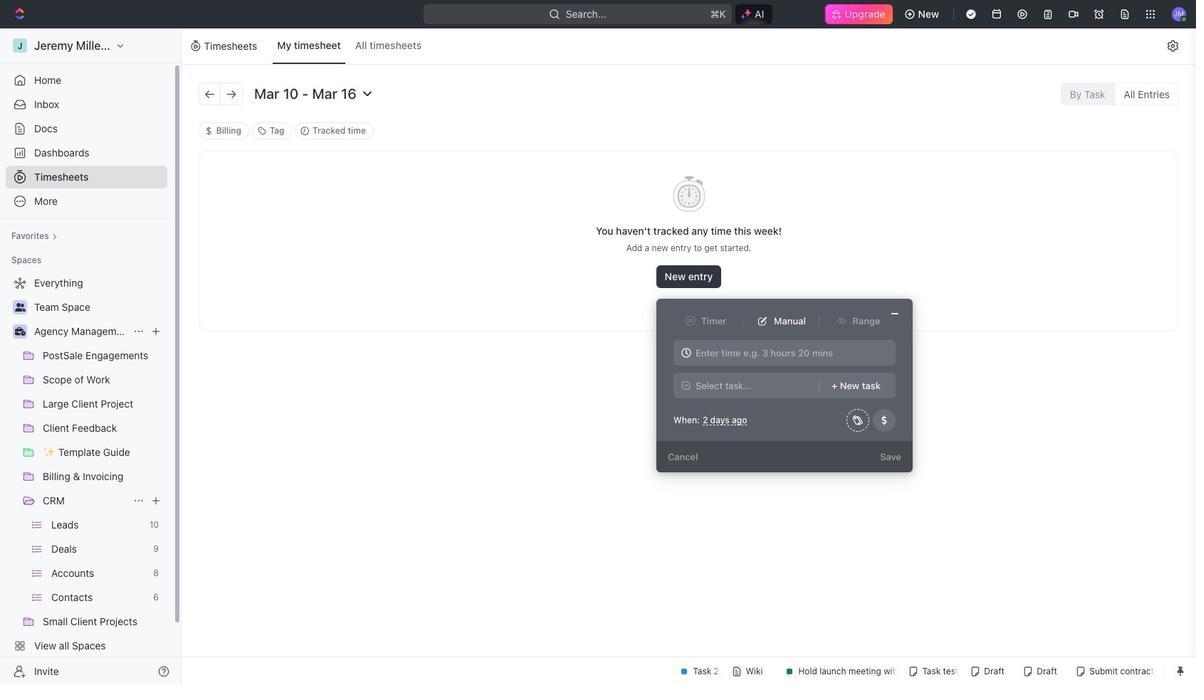 Task type: describe. For each thing, give the bounding box(es) containing it.
sidebar navigation
[[0, 28, 182, 686]]

business time image
[[15, 328, 25, 336]]



Task type: vqa. For each thing, say whether or not it's contained in the screenshot.
Alert
no



Task type: locate. For each thing, give the bounding box(es) containing it.
tree inside sidebar navigation
[[6, 272, 167, 682]]

Enter time e.g. 3 hours 20 mins text field
[[674, 340, 896, 366]]

tree
[[6, 272, 167, 682]]



